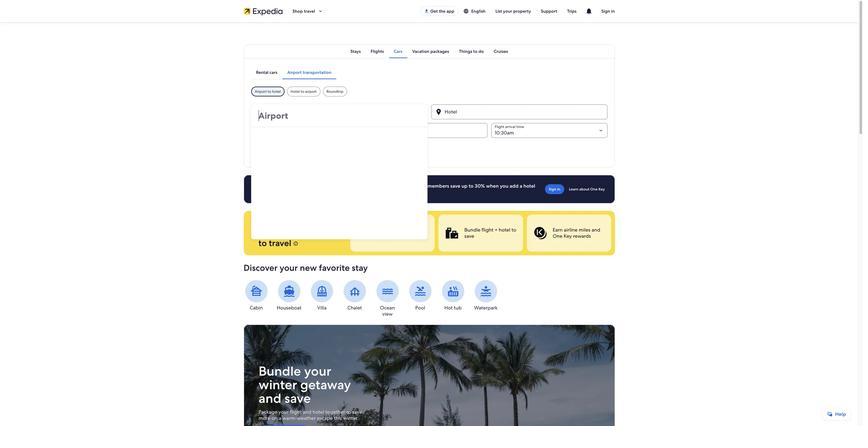 Task type: describe. For each thing, give the bounding box(es) containing it.
you
[[500, 183, 509, 189]]

rental
[[256, 70, 269, 75]]

Airport text field
[[251, 105, 428, 127]]

bundle your winter getaway and save package your flight and hotel together to save more on a warm-weather escape this winter.
[[259, 363, 362, 422]]

get for get alerts if flight prices drop
[[376, 227, 385, 233]]

pool
[[416, 305, 425, 311]]

tab list containing rental cars
[[251, 66, 337, 79]]

do
[[479, 49, 484, 54]]

flight inside the save 10% or more on over 100,000 hotels with member prices. also, members save up to 30% when you add a hotel to a flight
[[282, 189, 294, 196]]

get the app
[[431, 8, 455, 14]]

or
[[294, 183, 299, 189]]

3 out of 3 element
[[527, 215, 612, 252]]

add
[[510, 183, 519, 189]]

save 10% or more on over 100,000 hotels with member prices. also, members save up to 30% when you add a hotel to a flight
[[272, 183, 536, 196]]

ocean
[[380, 305, 395, 311]]

shop travel button
[[288, 4, 328, 19]]

ocean view button
[[375, 280, 400, 318]]

ocean view
[[380, 305, 395, 318]]

save up warm-
[[285, 390, 311, 407]]

and inside earn airline miles and one key rewards
[[592, 227, 601, 233]]

chalet
[[348, 305, 362, 311]]

also,
[[416, 183, 427, 189]]

list
[[496, 8, 502, 14]]

save inside the save 10% or more on over 100,000 hotels with member prices. also, members save up to 30% when you add a hotel to a flight
[[451, 183, 461, 189]]

airport for airport transportation
[[288, 70, 302, 75]]

a left 10% at the left top
[[278, 189, 281, 196]]

sign inside dropdown button
[[602, 8, 611, 14]]

stays
[[351, 49, 361, 54]]

miles
[[579, 227, 591, 233]]

save
[[272, 183, 283, 189]]

waterpark button
[[474, 280, 499, 311]]

makes
[[293, 218, 318, 229]]

with
[[368, 183, 378, 189]]

travel inside expedia makes it easier for everyone to travel
[[269, 238, 292, 249]]

sign in inside dropdown button
[[602, 8, 615, 14]]

on inside bundle your winter getaway and save package your flight and hotel together to save more on a warm-weather escape this winter.
[[272, 416, 278, 422]]

waterpark
[[474, 305, 498, 311]]

get the app link
[[420, 6, 459, 16]]

discover your new favorite stay
[[244, 263, 368, 274]]

bundle flight + hotel to save
[[465, 227, 517, 240]]

10%
[[284, 183, 293, 189]]

more inside the save 10% or more on over 100,000 hotels with member prices. also, members save up to 30% when you add a hotel to a flight
[[300, 183, 312, 189]]

property
[[514, 8, 531, 14]]

the
[[439, 8, 446, 14]]

villa button
[[309, 280, 335, 311]]

view
[[383, 311, 393, 318]]

learn about one key
[[569, 187, 605, 192]]

learn
[[569, 187, 579, 192]]

cars link
[[389, 45, 408, 58]]

chalet button
[[342, 280, 368, 311]]

things to do link
[[454, 45, 489, 58]]

travel sale activities deals image
[[244, 325, 615, 427]]

prices.
[[400, 183, 414, 189]]

up
[[462, 183, 468, 189]]

rental cars
[[256, 70, 278, 75]]

shop
[[293, 8, 303, 14]]

to right the up at the right
[[469, 183, 474, 189]]

flights
[[371, 49, 384, 54]]

save inside "bundle flight + hotel to save"
[[465, 233, 474, 240]]

trips link
[[563, 6, 582, 17]]

1 horizontal spatial and
[[303, 409, 311, 416]]

houseboat
[[277, 305, 302, 311]]

expedia logo image
[[244, 7, 283, 15]]

shop travel
[[293, 8, 315, 14]]

warm-
[[283, 416, 297, 422]]

hot tub
[[445, 305, 462, 311]]

get for get the app
[[431, 8, 438, 14]]

earn
[[553, 227, 563, 233]]

cabin
[[250, 305, 263, 311]]

everyone
[[298, 228, 335, 239]]

packages
[[431, 49, 449, 54]]

member
[[379, 183, 399, 189]]

winter.
[[343, 416, 359, 422]]

save right this
[[352, 409, 362, 416]]

in inside main content
[[558, 187, 561, 192]]

tub
[[454, 305, 462, 311]]

prices
[[376, 233, 390, 240]]

over
[[321, 183, 331, 189]]

support link
[[536, 6, 563, 17]]

2 out of 3 element
[[439, 215, 523, 252]]

+
[[495, 227, 498, 233]]

hotel
[[291, 89, 300, 94]]

when
[[486, 183, 499, 189]]

100,000
[[332, 183, 351, 189]]

on inside the save 10% or more on over 100,000 hotels with member prices. also, members save up to 30% when you add a hotel to a flight
[[314, 183, 320, 189]]

villa
[[317, 305, 327, 311]]

hotels
[[353, 183, 366, 189]]

pool button
[[408, 280, 433, 311]]

sign in link
[[545, 185, 565, 194]]

vacation packages link
[[408, 45, 454, 58]]

flight inside "bundle flight + hotel to save"
[[482, 227, 494, 233]]

bundle your winter getaway and save main content
[[0, 22, 859, 427]]

rewards
[[573, 233, 591, 240]]

airport transportation link
[[283, 66, 337, 79]]

small image
[[464, 8, 469, 14]]

airline
[[564, 227, 578, 233]]

cars
[[270, 70, 278, 75]]

easier
[[259, 228, 282, 239]]

to inside expedia makes it easier for everyone to travel
[[259, 238, 267, 249]]



Task type: vqa. For each thing, say whether or not it's contained in the screenshot.
FLIGHTS link
yes



Task type: locate. For each thing, give the bounding box(es) containing it.
english button
[[459, 6, 491, 17]]

1 horizontal spatial airport
[[288, 70, 302, 75]]

0 horizontal spatial sign
[[549, 187, 557, 192]]

earn airline miles and one key rewards
[[553, 227, 601, 240]]

weather
[[297, 416, 316, 422]]

and right miles
[[592, 227, 601, 233]]

1 horizontal spatial in
[[612, 8, 615, 14]]

things
[[459, 49, 473, 54]]

for
[[284, 228, 296, 239]]

a
[[520, 183, 523, 189], [278, 189, 281, 196], [279, 416, 281, 422]]

travel left the xsmall image
[[269, 238, 292, 249]]

expedia
[[259, 218, 291, 229]]

expedia makes it easier for everyone to travel
[[259, 218, 335, 249]]

airport down "rental"
[[255, 89, 267, 94]]

0 vertical spatial one
[[591, 187, 598, 192]]

save left "+"
[[465, 233, 474, 240]]

0 vertical spatial travel
[[304, 8, 315, 14]]

1 vertical spatial airport
[[255, 89, 267, 94]]

1 vertical spatial one
[[553, 233, 563, 240]]

key right about
[[599, 187, 605, 192]]

0 vertical spatial airport
[[288, 70, 302, 75]]

0 vertical spatial sign
[[602, 8, 611, 14]]

0 vertical spatial get
[[431, 8, 438, 14]]

cruises
[[494, 49, 508, 54]]

more
[[300, 183, 312, 189], [259, 416, 270, 422]]

flight inside get alerts if flight prices drop
[[404, 227, 415, 233]]

bundle inside bundle your winter getaway and save package your flight and hotel together to save more on a warm-weather escape this winter.
[[259, 363, 301, 380]]

flight left "+"
[[482, 227, 494, 233]]

list your property link
[[491, 6, 536, 17]]

in right "communication center icon"
[[612, 8, 615, 14]]

hot tub button
[[441, 280, 466, 311]]

0 vertical spatial more
[[300, 183, 312, 189]]

airport
[[305, 89, 317, 94]]

to down expedia
[[259, 238, 267, 249]]

new
[[300, 263, 317, 274]]

0 vertical spatial in
[[612, 8, 615, 14]]

1 vertical spatial get
[[376, 227, 385, 233]]

0 vertical spatial key
[[599, 187, 605, 192]]

members
[[428, 183, 449, 189]]

flight inside bundle your winter getaway and save package your flight and hotel together to save more on a warm-weather escape this winter.
[[290, 409, 302, 416]]

bundle for flight
[[465, 227, 481, 233]]

airport to hotel
[[255, 89, 281, 94]]

package
[[259, 409, 277, 416]]

hotel left hotel
[[272, 89, 281, 94]]

a left warm-
[[279, 416, 281, 422]]

1 vertical spatial tab list
[[251, 66, 337, 79]]

your
[[503, 8, 513, 14], [280, 263, 298, 274], [304, 363, 331, 380], [279, 409, 289, 416]]

1 horizontal spatial one
[[591, 187, 598, 192]]

1 vertical spatial in
[[558, 187, 561, 192]]

one inside earn airline miles and one key rewards
[[553, 233, 563, 240]]

0 vertical spatial tab list
[[244, 45, 615, 58]]

flight right if
[[404, 227, 415, 233]]

to right this
[[346, 409, 351, 416]]

1 horizontal spatial travel
[[304, 8, 315, 14]]

download the app button image
[[425, 9, 429, 14]]

to left 10% at the left top
[[272, 189, 277, 196]]

one left 'airline'
[[553, 233, 563, 240]]

flight right package
[[290, 409, 302, 416]]

in left learn
[[558, 187, 561, 192]]

and right warm-
[[303, 409, 311, 416]]

winter
[[259, 377, 297, 394]]

1 vertical spatial and
[[259, 390, 281, 407]]

vacation packages
[[413, 49, 449, 54]]

favorite
[[319, 263, 350, 274]]

0 horizontal spatial travel
[[269, 238, 292, 249]]

1 vertical spatial sign
[[549, 187, 557, 192]]

travel left 'trailing' icon
[[304, 8, 315, 14]]

get
[[431, 8, 438, 14], [376, 227, 385, 233]]

to inside "bundle flight + hotel to save"
[[512, 227, 517, 233]]

in inside dropdown button
[[612, 8, 615, 14]]

cabin button
[[244, 280, 269, 311]]

on left warm-
[[272, 416, 278, 422]]

1 vertical spatial travel
[[269, 238, 292, 249]]

your for discover
[[280, 263, 298, 274]]

1 horizontal spatial bundle
[[465, 227, 481, 233]]

drop
[[391, 233, 402, 240]]

0 horizontal spatial on
[[272, 416, 278, 422]]

to right hotel
[[301, 89, 305, 94]]

airport for airport to hotel
[[255, 89, 267, 94]]

trailing image
[[318, 8, 323, 14]]

stays link
[[346, 45, 366, 58]]

get inside get alerts if flight prices drop
[[376, 227, 385, 233]]

0 horizontal spatial key
[[564, 233, 572, 240]]

0 horizontal spatial in
[[558, 187, 561, 192]]

alerts
[[386, 227, 398, 233]]

0 horizontal spatial get
[[376, 227, 385, 233]]

tab list containing stays
[[244, 45, 615, 58]]

travel
[[304, 8, 315, 14], [269, 238, 292, 249]]

things to do
[[459, 49, 484, 54]]

hotel
[[272, 89, 281, 94], [524, 183, 536, 189], [499, 227, 511, 233], [313, 409, 324, 416]]

hotel right add
[[524, 183, 536, 189]]

key right earn
[[564, 233, 572, 240]]

0 vertical spatial and
[[592, 227, 601, 233]]

bundle inside "bundle flight + hotel to save"
[[465, 227, 481, 233]]

airport up hotel
[[288, 70, 302, 75]]

flights link
[[366, 45, 389, 58]]

tab list
[[244, 45, 615, 58], [251, 66, 337, 79]]

key inside earn airline miles and one key rewards
[[564, 233, 572, 240]]

sign in left learn
[[549, 187, 561, 192]]

1 vertical spatial key
[[564, 233, 572, 240]]

0 vertical spatial bundle
[[465, 227, 481, 233]]

airport
[[288, 70, 302, 75], [255, 89, 267, 94]]

0 vertical spatial on
[[314, 183, 320, 189]]

sign left learn
[[549, 187, 557, 192]]

airport transportation
[[288, 70, 332, 75]]

bundle for your
[[259, 363, 301, 380]]

sign in right "communication center icon"
[[602, 8, 615, 14]]

sign right "communication center icon"
[[602, 8, 611, 14]]

to right "+"
[[512, 227, 517, 233]]

it
[[320, 218, 325, 229]]

0 horizontal spatial bundle
[[259, 363, 301, 380]]

1 horizontal spatial sign
[[602, 8, 611, 14]]

to down rental cars
[[268, 89, 271, 94]]

escape
[[317, 416, 333, 422]]

0 horizontal spatial one
[[553, 233, 563, 240]]

hotel right "+"
[[499, 227, 511, 233]]

1 horizontal spatial key
[[599, 187, 605, 192]]

a inside bundle your winter getaway and save package your flight and hotel together to save more on a warm-weather escape this winter.
[[279, 416, 281, 422]]

hotel left together
[[313, 409, 324, 416]]

0 horizontal spatial sign in
[[549, 187, 561, 192]]

get right download the app button 'icon'
[[431, 8, 438, 14]]

1 vertical spatial sign in
[[549, 187, 561, 192]]

if
[[399, 227, 402, 233]]

hotel to airport
[[291, 89, 317, 94]]

this
[[334, 416, 342, 422]]

more left warm-
[[259, 416, 270, 422]]

hotel inside "bundle flight + hotel to save"
[[499, 227, 511, 233]]

app
[[447, 8, 455, 14]]

learn about one key link
[[567, 185, 608, 194]]

to inside bundle your winter getaway and save package your flight and hotel together to save more on a warm-weather escape this winter.
[[346, 409, 351, 416]]

your for bundle
[[304, 363, 331, 380]]

airport inside tab list
[[288, 70, 302, 75]]

getaway
[[300, 377, 351, 394]]

one right about
[[591, 187, 598, 192]]

sign in inside bundle your winter getaway and save main content
[[549, 187, 561, 192]]

more inside bundle your winter getaway and save package your flight and hotel together to save more on a warm-weather escape this winter.
[[259, 416, 270, 422]]

your for list
[[503, 8, 513, 14]]

1 horizontal spatial on
[[314, 183, 320, 189]]

1 horizontal spatial get
[[431, 8, 438, 14]]

about
[[580, 187, 590, 192]]

cruises link
[[489, 45, 513, 58]]

1 vertical spatial on
[[272, 416, 278, 422]]

sign in
[[602, 8, 615, 14], [549, 187, 561, 192]]

save left the up at the right
[[451, 183, 461, 189]]

more right or on the left top of the page
[[300, 183, 312, 189]]

1 horizontal spatial sign in
[[602, 8, 615, 14]]

1 vertical spatial more
[[259, 416, 270, 422]]

xsmall image
[[294, 241, 299, 246]]

1 horizontal spatial more
[[300, 183, 312, 189]]

communication center icon image
[[586, 7, 593, 15]]

roundtrip
[[327, 89, 344, 94]]

houseboat button
[[277, 280, 302, 311]]

and up package
[[259, 390, 281, 407]]

rental cars link
[[251, 66, 283, 79]]

0 vertical spatial sign in
[[602, 8, 615, 14]]

flight
[[282, 189, 294, 196], [404, 227, 415, 233], [482, 227, 494, 233], [290, 409, 302, 416]]

2 horizontal spatial and
[[592, 227, 601, 233]]

hotel inside bundle your winter getaway and save package your flight and hotel together to save more on a warm-weather escape this winter.
[[313, 409, 324, 416]]

hotel inside the save 10% or more on over 100,000 hotels with member prices. also, members save up to 30% when you add a hotel to a flight
[[524, 183, 536, 189]]

1 out of 3 element
[[350, 215, 435, 252]]

on left over
[[314, 183, 320, 189]]

transportation
[[303, 70, 332, 75]]

travel inside dropdown button
[[304, 8, 315, 14]]

a right add
[[520, 183, 523, 189]]

hot
[[445, 305, 453, 311]]

to left the do
[[474, 49, 478, 54]]

together
[[325, 409, 345, 416]]

vacation
[[413, 49, 430, 54]]

get left the alerts
[[376, 227, 385, 233]]

1 vertical spatial bundle
[[259, 363, 301, 380]]

0 horizontal spatial more
[[259, 416, 270, 422]]

0 horizontal spatial airport
[[255, 89, 267, 94]]

get alerts if flight prices drop
[[376, 227, 415, 240]]

discover
[[244, 263, 278, 274]]

flight left or on the left top of the page
[[282, 189, 294, 196]]

and
[[592, 227, 601, 233], [259, 390, 281, 407], [303, 409, 311, 416]]

2 vertical spatial and
[[303, 409, 311, 416]]

0 horizontal spatial and
[[259, 390, 281, 407]]

to
[[474, 49, 478, 54], [268, 89, 271, 94], [301, 89, 305, 94], [469, 183, 474, 189], [272, 189, 277, 196], [512, 227, 517, 233], [259, 238, 267, 249], [346, 409, 351, 416]]

list your property
[[496, 8, 531, 14]]

save
[[451, 183, 461, 189], [465, 233, 474, 240], [285, 390, 311, 407], [352, 409, 362, 416]]

english
[[472, 8, 486, 14]]

sign inside bundle your winter getaway and save main content
[[549, 187, 557, 192]]

stay
[[352, 263, 368, 274]]



